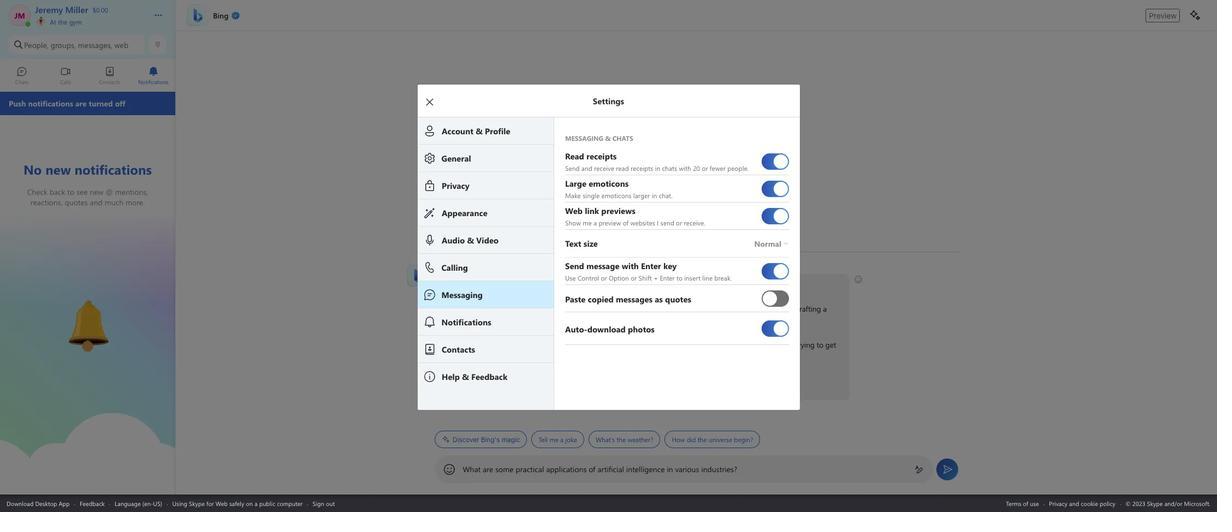 Task type: locate. For each thing, give the bounding box(es) containing it.
and inside messaging dialog
[[581, 164, 592, 172]]

the right the did
[[698, 435, 707, 444]]

1 horizontal spatial i
[[603, 340, 605, 350]]

get
[[718, 340, 729, 350], [825, 340, 836, 350]]

the right what's
[[617, 435, 626, 444]]

i'm left an
[[441, 340, 451, 350]]

option
[[609, 273, 629, 282]]

am
[[464, 264, 475, 273]]

in left various
[[667, 464, 673, 475]]

insert
[[684, 273, 701, 282]]

1 vertical spatial groups,
[[520, 316, 545, 326]]

1 vertical spatial i
[[527, 280, 529, 290]]

1 vertical spatial you
[[447, 376, 459, 386]]

(openhands)
[[768, 375, 809, 386]]

1 horizontal spatial for
[[459, 316, 468, 326]]

(en-
[[142, 499, 153, 508]]

0 horizontal spatial i
[[527, 280, 529, 290]]

of left artificial
[[589, 464, 596, 475]]

tell me a joke button
[[531, 431, 584, 448]]

i'm left just
[[770, 340, 780, 350]]

2 horizontal spatial for
[[711, 304, 720, 314]]

want
[[461, 376, 477, 386]]

shift
[[639, 273, 652, 282]]

1 i'm from the left
[[441, 340, 451, 350]]

1 horizontal spatial i'm
[[509, 340, 519, 350]]

single
[[583, 191, 600, 200]]

the
[[58, 17, 67, 26], [617, 435, 626, 444], [698, 435, 707, 444]]

0 vertical spatial how
[[496, 280, 511, 290]]

me left any
[[454, 304, 465, 314]]

story
[[441, 316, 457, 326]]

to left the start
[[479, 376, 486, 386]]

cookie
[[1081, 499, 1099, 508]]

i'm right so
[[509, 340, 519, 350]]

2 vertical spatial i
[[603, 340, 605, 350]]

0 horizontal spatial for
[[206, 499, 214, 508]]

people,
[[24, 40, 49, 50]]

enter
[[660, 273, 675, 282]]

0 vertical spatial for
[[711, 304, 720, 314]]

groups, down the "at the gym"
[[51, 40, 76, 50]]

me right tell
[[549, 435, 558, 444]]

for right story
[[459, 316, 468, 326]]

and
[[581, 164, 592, 172], [1070, 499, 1080, 508]]

a left joke
[[560, 435, 563, 444]]

0 vertical spatial groups,
[[51, 40, 76, 50]]

0 horizontal spatial and
[[581, 164, 592, 172]]

to
[[677, 273, 683, 282], [752, 304, 759, 314], [583, 316, 590, 326], [817, 340, 823, 350], [479, 376, 486, 386]]

a inside ask me any type of question, like finding vegan restaurants in cambridge, itinerary for your trip to europe or drafting a story for curious kids. in groups, remember to mention me with @bing. i'm an ai preview, so i'm still learning. sometimes i might say something weird. don't get mad at me, i'm just trying to get better! if you want to start over, type
[[823, 304, 827, 314]]

Read receipts, Send and receive read receipts in chats with 20 or fewer people. checkbox
[[762, 149, 789, 174]]

preview
[[1149, 11, 1177, 20]]

read
[[616, 164, 629, 172]]

groups,
[[51, 40, 76, 50], [520, 316, 545, 326]]

1 horizontal spatial with
[[679, 164, 691, 172]]

2 horizontal spatial i'm
[[770, 340, 780, 350]]

how
[[496, 280, 511, 290], [672, 435, 685, 444]]

universe
[[709, 435, 732, 444]]

of right the preview
[[623, 218, 629, 227]]

i inside messaging dialog
[[657, 218, 659, 227]]

what's
[[596, 435, 615, 444]]

how did the universe begin? button
[[665, 431, 760, 448]]

you
[[547, 280, 559, 290], [447, 376, 459, 386]]

fewer
[[710, 164, 726, 172]]

bing,
[[435, 264, 449, 273]]

people, groups, messages, web button
[[9, 35, 145, 55]]

20
[[693, 164, 700, 172]]

how left the did
[[672, 435, 685, 444]]

tab list
[[0, 62, 175, 92]]

1 horizontal spatial get
[[825, 340, 836, 350]]

you right help
[[547, 280, 559, 290]]

the right at
[[58, 17, 67, 26]]

type right over,
[[521, 376, 536, 386]]

to down vegan
[[583, 316, 590, 326]]

still
[[521, 340, 532, 350]]

0 vertical spatial i
[[657, 218, 659, 227]]

to right "enter"
[[677, 273, 683, 282]]

policy
[[1100, 499, 1116, 508]]

1 horizontal spatial how
[[672, 435, 685, 444]]

for left your on the right bottom of page
[[711, 304, 720, 314]]

send and receive read receipts in chats with 20 or fewer people.
[[565, 164, 749, 172]]

0 vertical spatial with
[[679, 164, 691, 172]]

emoticons
[[601, 191, 631, 200]]

3 i'm from the left
[[770, 340, 780, 350]]

break.
[[714, 273, 732, 282]]

groups, down the like
[[520, 316, 545, 326]]

to right trip
[[752, 304, 759, 314]]

in right restaurants
[[635, 304, 641, 314]]

of left use
[[1023, 499, 1029, 508]]

get left mad
[[718, 340, 729, 350]]

1 horizontal spatial and
[[1070, 499, 1080, 508]]

how right !
[[496, 280, 511, 290]]

europe
[[761, 304, 784, 314]]

sometimes
[[564, 340, 601, 350]]

just
[[782, 340, 793, 350]]

cambridge,
[[643, 304, 680, 314]]

and right send
[[581, 164, 592, 172]]

in
[[512, 316, 518, 326]]

@bing.
[[649, 316, 673, 326]]

with inside ask me any type of question, like finding vegan restaurants in cambridge, itinerary for your trip to europe or drafting a story for curious kids. in groups, remember to mention me with @bing. i'm an ai preview, so i'm still learning. sometimes i might say something weird. don't get mad at me, i'm just trying to get better! if you want to start over, type
[[633, 316, 647, 326]]

1 horizontal spatial type
[[521, 376, 536, 386]]

1 vertical spatial and
[[1070, 499, 1080, 508]]

ask
[[441, 304, 452, 314]]

in left chat.
[[652, 191, 657, 200]]

type up curious
[[480, 304, 494, 314]]

1 vertical spatial type
[[521, 376, 536, 386]]

0 horizontal spatial how
[[496, 280, 511, 290]]

of up kids.
[[496, 304, 503, 314]]

with left 20
[[679, 164, 691, 172]]

me inside button
[[549, 435, 558, 444]]

0 horizontal spatial type
[[480, 304, 494, 314]]

me for type
[[454, 304, 465, 314]]

privacy
[[1049, 499, 1068, 508]]

in left the chats
[[655, 164, 660, 172]]

me inside dialog
[[583, 218, 592, 227]]

what's the weather?
[[596, 435, 653, 444]]

people.
[[727, 164, 749, 172]]

some
[[495, 464, 514, 475]]

1 horizontal spatial you
[[547, 280, 559, 290]]

something
[[640, 340, 675, 350]]

i inside ask me any type of question, like finding vegan restaurants in cambridge, itinerary for your trip to europe or drafting a story for curious kids. in groups, remember to mention me with @bing. i'm an ai preview, so i'm still learning. sometimes i might say something weird. don't get mad at me, i'm just trying to get better! if you want to start over, type
[[603, 340, 605, 350]]

0 horizontal spatial get
[[718, 340, 729, 350]]

privacy and cookie policy
[[1049, 499, 1116, 508]]

0 vertical spatial and
[[581, 164, 592, 172]]

mention
[[592, 316, 619, 326]]

i right can
[[527, 280, 529, 290]]

1 horizontal spatial the
[[617, 435, 626, 444]]

language (en-us)
[[115, 499, 162, 508]]

0 horizontal spatial groups,
[[51, 40, 76, 50]]

a right drafting on the bottom
[[823, 304, 827, 314]]

or left option
[[601, 273, 607, 282]]

kids.
[[496, 316, 510, 326]]

did
[[687, 435, 696, 444]]

artificial
[[598, 464, 624, 475]]

over,
[[504, 376, 519, 386]]

me right show
[[583, 218, 592, 227]]

i
[[657, 218, 659, 227], [527, 280, 529, 290], [603, 340, 605, 350]]

0 horizontal spatial with
[[633, 316, 647, 326]]

intelligence
[[626, 464, 665, 475]]

i left might
[[603, 340, 605, 350]]

magic
[[502, 436, 520, 444]]

a inside messaging dialog
[[593, 218, 597, 227]]

at the gym
[[48, 17, 82, 26]]

gym
[[69, 17, 82, 26]]

or right the europe
[[786, 304, 793, 314]]

i'm
[[441, 340, 451, 350], [509, 340, 519, 350], [770, 340, 780, 350]]

and for privacy
[[1070, 499, 1080, 508]]

1 horizontal spatial groups,
[[520, 316, 545, 326]]

0 horizontal spatial you
[[447, 376, 459, 386]]

begin?
[[734, 435, 753, 444]]

today?
[[561, 280, 583, 290]]

discover
[[453, 436, 479, 444]]

2 horizontal spatial the
[[698, 435, 707, 444]]

0 vertical spatial type
[[480, 304, 494, 314]]

tell
[[538, 435, 548, 444]]

1 vertical spatial for
[[459, 316, 468, 326]]

of inside messaging dialog
[[623, 218, 629, 227]]

Paste copied messages as quotes checkbox
[[762, 286, 789, 311]]

0 horizontal spatial i'm
[[441, 340, 451, 350]]

i left send on the right top of page
[[657, 218, 659, 227]]

0 horizontal spatial the
[[58, 17, 67, 26]]

how inside how did the universe begin? button
[[672, 435, 685, 444]]

1 vertical spatial with
[[633, 316, 647, 326]]

to right trying
[[817, 340, 823, 350]]

industries?
[[701, 464, 737, 475]]

in
[[655, 164, 660, 172], [652, 191, 657, 200], [635, 304, 641, 314], [667, 464, 673, 475]]

remember
[[547, 316, 581, 326]]

1 vertical spatial how
[[672, 435, 685, 444]]

get right trying
[[825, 340, 836, 350]]

newtopic
[[538, 376, 569, 386]]

2 horizontal spatial i
[[657, 218, 659, 227]]

of
[[623, 218, 629, 227], [496, 304, 503, 314], [589, 464, 596, 475], [1023, 499, 1029, 508]]

type
[[480, 304, 494, 314], [521, 376, 536, 386]]

a left the preview
[[593, 218, 597, 227]]

for left web
[[206, 499, 214, 508]]

and left the cookie
[[1070, 499, 1080, 508]]

any
[[466, 304, 478, 314]]

you right if on the bottom of the page
[[447, 376, 459, 386]]

can
[[513, 280, 525, 290]]

with left '@bing.'
[[633, 316, 647, 326]]



Task type: vqa. For each thing, say whether or not it's contained in the screenshot.
the still at the bottom of the page
yes



Task type: describe. For each thing, give the bounding box(es) containing it.
tell me a joke
[[538, 435, 577, 444]]

bing's
[[481, 436, 500, 444]]

use
[[1030, 499, 1039, 508]]

applications
[[546, 464, 587, 475]]

what's the weather? button
[[588, 431, 660, 448]]

sign
[[313, 499, 324, 508]]

public
[[259, 499, 275, 508]]

Web link previews, Show me a preview of websites I send or receive. checkbox
[[762, 203, 789, 229]]

mad
[[731, 340, 746, 350]]

is
[[470, 280, 475, 290]]

don't
[[699, 340, 716, 350]]

Send message with Enter key, Use Control or Option or Shift + Enter to insert line break. checkbox
[[762, 259, 789, 284]]

or right send on the right top of page
[[676, 218, 682, 227]]

a right on
[[255, 499, 258, 508]]

joke
[[565, 435, 577, 444]]

question,
[[505, 304, 535, 314]]

sign out
[[313, 499, 335, 508]]

terms
[[1006, 499, 1022, 508]]

web
[[216, 499, 228, 508]]

better!
[[441, 352, 462, 362]]

9:24
[[451, 264, 463, 273]]

using skype for web safely on a public computer link
[[172, 499, 303, 508]]

so
[[500, 340, 507, 350]]

might
[[607, 340, 626, 350]]

receive.
[[684, 218, 706, 227]]

terms of use link
[[1006, 499, 1039, 508]]

receive
[[594, 164, 614, 172]]

+
[[654, 273, 658, 282]]

or inside ask me any type of question, like finding vegan restaurants in cambridge, itinerary for your trip to europe or drafting a story for curious kids. in groups, remember to mention me with @bing. i'm an ai preview, so i'm still learning. sometimes i might say something weird. don't get mad at me, i'm just trying to get better! if you want to start over, type
[[786, 304, 793, 314]]

hey,
[[441, 280, 454, 290]]

the for what's
[[617, 435, 626, 444]]

send
[[660, 218, 674, 227]]

use control or option or shift + enter to insert line break.
[[565, 273, 732, 282]]

and for send
[[581, 164, 592, 172]]

0 vertical spatial you
[[547, 280, 559, 290]]

line
[[702, 273, 713, 282]]

various
[[675, 464, 699, 475]]

larger
[[633, 191, 650, 200]]

or right 20
[[702, 164, 708, 172]]

how did the universe begin?
[[672, 435, 753, 444]]

your
[[722, 304, 737, 314]]

say
[[628, 340, 638, 350]]

Large emoticons, Make single emoticons larger in chat. checkbox
[[762, 176, 789, 201]]

safely
[[229, 499, 244, 508]]

sign out link
[[313, 499, 335, 508]]

the for at
[[58, 17, 67, 26]]

in inside ask me any type of question, like finding vegan restaurants in cambridge, itinerary for your trip to europe or drafting a story for curious kids. in groups, remember to mention me with @bing. i'm an ai preview, so i'm still learning. sometimes i might say something weird. don't get mad at me, i'm just trying to get better! if you want to start over, type
[[635, 304, 641, 314]]

make
[[565, 191, 581, 200]]

download
[[7, 499, 34, 508]]

app
[[59, 499, 70, 508]]

messages,
[[78, 40, 112, 50]]

desktop
[[35, 499, 57, 508]]

using skype for web safely on a public computer
[[172, 499, 303, 508]]

me down restaurants
[[621, 316, 631, 326]]

practical
[[516, 464, 544, 475]]

curious
[[470, 316, 494, 326]]

at
[[748, 340, 754, 350]]

you inside ask me any type of question, like finding vegan restaurants in cambridge, itinerary for your trip to europe or drafting a story for curious kids. in groups, remember to mention me with @bing. i'm an ai preview, so i'm still learning. sometimes i might say something weird. don't get mad at me, i'm just trying to get better! if you want to start over, type
[[447, 376, 459, 386]]

me,
[[756, 340, 768, 350]]

help
[[531, 280, 545, 290]]

groups, inside button
[[51, 40, 76, 50]]

to inside messaging dialog
[[677, 273, 683, 282]]

2 i'm from the left
[[509, 340, 519, 350]]

like
[[537, 304, 548, 314]]

drafting
[[795, 304, 821, 314]]

hey, this is bing ! how can i help you today?
[[441, 280, 585, 290]]

privacy and cookie policy link
[[1049, 499, 1116, 508]]

with inside messaging dialog
[[679, 164, 691, 172]]

discover bing's magic
[[453, 436, 520, 444]]

this
[[456, 280, 468, 290]]

chat.
[[659, 191, 673, 200]]

websites
[[630, 218, 655, 227]]

web
[[114, 40, 128, 50]]

make single emoticons larger in chat.
[[565, 191, 673, 200]]

computer
[[277, 499, 303, 508]]

preview,
[[471, 340, 498, 350]]

(smileeyes)
[[586, 279, 621, 289]]

vegan
[[575, 304, 595, 314]]

learning.
[[534, 340, 562, 350]]

Type a message text field
[[463, 464, 906, 475]]

what are some practical applications of artificial intelligence in various industries?
[[463, 464, 737, 475]]

us)
[[153, 499, 162, 508]]

Auto-download photos checkbox
[[762, 316, 789, 341]]

are
[[483, 464, 493, 475]]

2 vertical spatial for
[[206, 499, 214, 508]]

download desktop app
[[7, 499, 70, 508]]

bing
[[477, 280, 492, 290]]

language (en-us) link
[[115, 499, 162, 508]]

a inside tell me a joke button
[[560, 435, 563, 444]]

if
[[441, 376, 445, 386]]

2 get from the left
[[825, 340, 836, 350]]

bing, 9:24 am
[[435, 264, 475, 273]]

an
[[453, 340, 461, 350]]

start
[[487, 376, 502, 386]]

me for preview
[[583, 218, 592, 227]]

send
[[565, 164, 580, 172]]

trip
[[739, 304, 750, 314]]

feedback
[[80, 499, 105, 508]]

at the gym button
[[35, 15, 143, 26]]

weather?
[[628, 435, 653, 444]]

control
[[578, 273, 599, 282]]

messaging dialog
[[418, 84, 816, 410]]

skype
[[189, 499, 205, 508]]

or left shift
[[631, 273, 637, 282]]

of inside ask me any type of question, like finding vegan restaurants in cambridge, itinerary for your trip to europe or drafting a story for curious kids. in groups, remember to mention me with @bing. i'm an ai preview, so i'm still learning. sometimes i might say something weird. don't get mad at me, i'm just trying to get better! if you want to start over, type
[[496, 304, 503, 314]]

me for joke
[[549, 435, 558, 444]]

1 get from the left
[[718, 340, 729, 350]]

groups, inside ask me any type of question, like finding vegan restaurants in cambridge, itinerary for your trip to europe or drafting a story for curious kids. in groups, remember to mention me with @bing. i'm an ai preview, so i'm still learning. sometimes i might say something weird. don't get mad at me, i'm just trying to get better! if you want to start over, type
[[520, 316, 545, 326]]

receipts
[[631, 164, 653, 172]]

terms of use
[[1006, 499, 1039, 508]]



